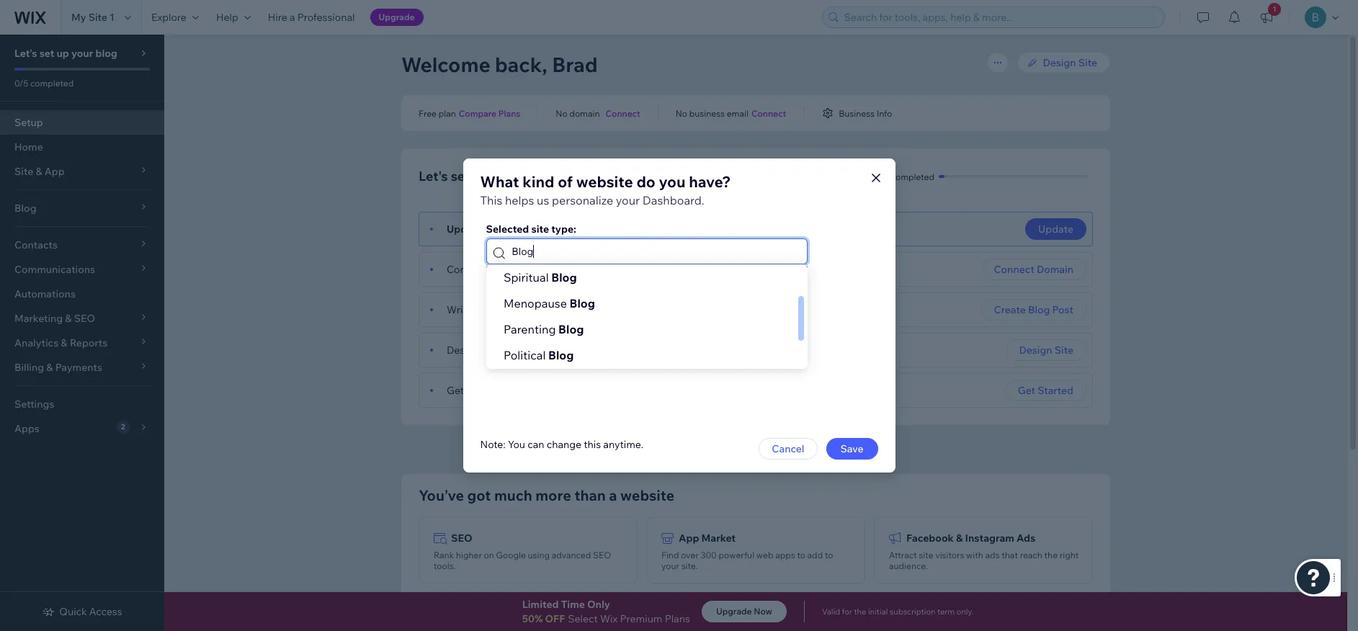 Task type: vqa. For each thing, say whether or not it's contained in the screenshot.
Create Blog Post
yes



Task type: locate. For each thing, give the bounding box(es) containing it.
0 vertical spatial the
[[1044, 550, 1058, 561]]

1 horizontal spatial with
[[966, 550, 983, 561]]

0/5 up the setup
[[14, 78, 28, 89]]

no
[[556, 108, 568, 119], [676, 108, 687, 119]]

your inside what kind of website do you have? this helps us personalize your dashboard.
[[616, 193, 640, 208]]

your left site.
[[661, 561, 679, 571]]

0/5 completed inside sidebar 'element'
[[14, 78, 74, 89]]

0 vertical spatial 0/5
[[14, 78, 28, 89]]

1 no from the left
[[556, 108, 568, 119]]

2 vertical spatial a
[[609, 486, 617, 504]]

blog down parenting blog
[[548, 348, 573, 362]]

let's
[[14, 47, 37, 60], [419, 168, 448, 184]]

1 vertical spatial let's set up your blog
[[419, 168, 551, 184]]

1 horizontal spatial a
[[489, 263, 495, 276]]

update up domain
[[1038, 223, 1074, 236]]

up up this
[[473, 168, 489, 184]]

site.
[[681, 561, 698, 571]]

let's inside sidebar 'element'
[[14, 47, 37, 60]]

1 horizontal spatial seo
[[593, 550, 611, 561]]

your left political
[[482, 344, 503, 357]]

1 horizontal spatial 1
[[1273, 4, 1276, 14]]

0 horizontal spatial completed
[[30, 78, 74, 89]]

0 vertical spatial site
[[88, 11, 107, 24]]

plans inside the limited time only 50% off select wix premium plans
[[665, 612, 690, 625]]

over
[[681, 550, 699, 561]]

1 vertical spatial on
[[484, 550, 494, 561]]

google inside "button"
[[679, 607, 714, 620]]

0 vertical spatial let's
[[14, 47, 37, 60]]

the right for
[[854, 607, 866, 617]]

let's up the setup
[[14, 47, 37, 60]]

0 horizontal spatial site
[[531, 223, 549, 236]]

site inside attract site visitors with ads that reach the right audience.
[[919, 550, 933, 561]]

now
[[754, 606, 772, 617]]

do
[[637, 172, 656, 191]]

1 horizontal spatial the
[[1044, 550, 1058, 561]]

0 vertical spatial seo
[[451, 532, 472, 545]]

1 horizontal spatial upgrade
[[716, 606, 752, 617]]

1 vertical spatial site
[[919, 550, 933, 561]]

post
[[542, 303, 564, 316]]

0 horizontal spatial wix
[[451, 607, 470, 620]]

1 horizontal spatial plans
[[665, 612, 690, 625]]

1 horizontal spatial no
[[676, 108, 687, 119]]

1 vertical spatial let's
[[419, 168, 448, 184]]

0 vertical spatial 0/5 completed
[[14, 78, 74, 89]]

1 horizontal spatial let's
[[419, 168, 448, 184]]

1 button
[[1251, 0, 1283, 35]]

0 horizontal spatial on
[[484, 550, 494, 561]]

blog for spiritual
[[551, 270, 577, 285]]

2 update from the left
[[1038, 223, 1074, 236]]

up
[[57, 47, 69, 60], [473, 168, 489, 184]]

compare
[[459, 108, 496, 119]]

0 vertical spatial upgrade
[[379, 12, 415, 22]]

0 vertical spatial let's set up your blog
[[14, 47, 117, 60]]

blog left post on the right of the page
[[1028, 303, 1050, 316]]

ads
[[985, 550, 1000, 561]]

1 horizontal spatial to
[[825, 550, 833, 561]]

blog up us
[[523, 168, 551, 184]]

site down "facebook"
[[919, 550, 933, 561]]

on right found at the bottom
[[496, 384, 508, 397]]

wix left stands
[[650, 443, 668, 456]]

get inside get started button
[[1018, 384, 1035, 397]]

0 vertical spatial ads
[[1017, 532, 1036, 545]]

up inside sidebar 'element'
[[57, 47, 69, 60]]

a right hire
[[290, 11, 295, 24]]

design site inside button
[[1019, 344, 1074, 357]]

update for update
[[1038, 223, 1074, 236]]

to
[[797, 550, 806, 561], [825, 550, 833, 561]]

to left add
[[797, 550, 806, 561]]

design
[[1043, 56, 1076, 69], [447, 344, 480, 357], [1019, 344, 1052, 357]]

2 vertical spatial google
[[679, 607, 714, 620]]

on for found
[[496, 384, 508, 397]]

1 vertical spatial seo
[[593, 550, 611, 561]]

0 vertical spatial set
[[39, 47, 54, 60]]

0 vertical spatial plans
[[498, 108, 520, 119]]

let's set up your blog inside sidebar 'element'
[[14, 47, 117, 60]]

get left started
[[1018, 384, 1035, 397]]

google down political
[[511, 384, 545, 397]]

let's set up your blog
[[14, 47, 117, 60], [419, 168, 551, 184]]

website down anytime. on the left of page
[[620, 486, 675, 504]]

2 horizontal spatial a
[[609, 486, 617, 504]]

0 vertical spatial site
[[531, 223, 549, 236]]

blog inside create blog post button
[[1028, 303, 1050, 316]]

Enter your business or website type field
[[507, 239, 802, 264]]

get for get found on google
[[447, 384, 464, 397]]

completed up the setup
[[30, 78, 74, 89]]

1 horizontal spatial let's set up your blog
[[419, 168, 551, 184]]

update down this
[[447, 223, 482, 236]]

1 vertical spatial 0/5 completed
[[875, 171, 935, 182]]

1 vertical spatial domain
[[534, 263, 570, 276]]

wix owner app
[[451, 607, 525, 620]]

0 vertical spatial on
[[496, 384, 508, 397]]

1 vertical spatial design site
[[1019, 344, 1074, 357]]

tools.
[[434, 561, 456, 571]]

a left custom
[[489, 263, 495, 276]]

0 horizontal spatial set
[[39, 47, 54, 60]]

1 horizontal spatial set
[[451, 168, 470, 184]]

update button
[[1025, 218, 1087, 240]]

plans right compare
[[498, 108, 520, 119]]

design site
[[1043, 56, 1097, 69], [1019, 344, 1074, 357]]

0 horizontal spatial site
[[88, 11, 107, 24]]

2 horizontal spatial site
[[1078, 56, 1097, 69]]

with
[[706, 443, 727, 456], [966, 550, 983, 561]]

plans
[[498, 108, 520, 119], [665, 612, 690, 625]]

ukraine
[[729, 443, 766, 456]]

website up personalize
[[576, 172, 633, 191]]

completed down info
[[891, 171, 935, 182]]

with inside attract site visitors with ads that reach the right audience.
[[966, 550, 983, 561]]

update your blog type
[[447, 223, 555, 236]]

ads inside "button"
[[716, 607, 735, 620]]

google down site.
[[679, 607, 714, 620]]

domain
[[569, 108, 600, 119], [534, 263, 570, 276]]

blog up menopause blog
[[551, 270, 577, 285]]

get
[[447, 384, 464, 397], [1018, 384, 1035, 397]]

on right higher
[[484, 550, 494, 561]]

1 vertical spatial google
[[496, 550, 526, 561]]

your inside sidebar 'element'
[[71, 47, 93, 60]]

0 horizontal spatial get
[[447, 384, 464, 397]]

0 horizontal spatial connect link
[[606, 107, 640, 120]]

have?
[[689, 172, 731, 191]]

set
[[39, 47, 54, 60], [451, 168, 470, 184]]

wix owner app button
[[419, 592, 638, 631]]

1 vertical spatial up
[[473, 168, 489, 184]]

with down facebook & instagram ads
[[966, 550, 983, 561]]

rank higher on google using advanced seo tools.
[[434, 550, 611, 571]]

0 horizontal spatial ads
[[716, 607, 735, 620]]

type:
[[551, 223, 576, 236]]

web
[[756, 550, 773, 561]]

hire a professional link
[[259, 0, 364, 35]]

1 horizontal spatial site
[[919, 550, 933, 561]]

1 horizontal spatial site
[[1055, 344, 1074, 357]]

1 vertical spatial with
[[966, 550, 983, 561]]

update inside button
[[1038, 223, 1074, 236]]

google ads
[[679, 607, 735, 620]]

wix down only
[[600, 612, 618, 625]]

1 vertical spatial upgrade
[[716, 606, 752, 617]]

2 to from the left
[[825, 550, 833, 561]]

domain up menopause blog
[[534, 263, 570, 276]]

to right add
[[825, 550, 833, 561]]

blog down my site 1
[[95, 47, 117, 60]]

google ads button
[[646, 592, 865, 631]]

quick access button
[[42, 605, 122, 618]]

your down my
[[71, 47, 93, 60]]

1 vertical spatial a
[[489, 263, 495, 276]]

valid for the initial subscription term only.
[[822, 607, 974, 617]]

on for higher
[[484, 550, 494, 561]]

0 horizontal spatial seo
[[451, 532, 472, 545]]

0 vertical spatial a
[[290, 11, 295, 24]]

0 vertical spatial up
[[57, 47, 69, 60]]

0 vertical spatial domain
[[569, 108, 600, 119]]

ads up reach
[[1017, 532, 1036, 545]]

1 update from the left
[[447, 223, 482, 236]]

instagram
[[965, 532, 1014, 545]]

1 vertical spatial set
[[451, 168, 470, 184]]

2 connect link from the left
[[751, 107, 786, 120]]

1 horizontal spatial completed
[[891, 171, 935, 182]]

website down parenting
[[505, 344, 542, 357]]

let's set up your blog up this
[[419, 168, 551, 184]]

menopause
[[503, 296, 567, 311]]

upgrade now
[[716, 606, 772, 617]]

up up setup link
[[57, 47, 69, 60]]

1 get from the left
[[447, 384, 464, 397]]

set left what
[[451, 168, 470, 184]]

on inside the rank higher on google using advanced seo tools.
[[484, 550, 494, 561]]

settings
[[14, 398, 54, 411]]

1 vertical spatial completed
[[891, 171, 935, 182]]

blog for political
[[548, 348, 573, 362]]

the left right
[[1044, 550, 1058, 561]]

seo up higher
[[451, 532, 472, 545]]

spiritual blog
[[503, 270, 577, 285]]

0/5 completed up the setup
[[14, 78, 74, 89]]

connect link for no domain connect
[[606, 107, 640, 120]]

upgrade
[[379, 12, 415, 22], [716, 606, 752, 617]]

0 horizontal spatial 0/5 completed
[[14, 78, 74, 89]]

connect link
[[606, 107, 640, 120], [751, 107, 786, 120]]

0 horizontal spatial no
[[556, 108, 568, 119]]

&
[[956, 532, 963, 545]]

2 horizontal spatial wix
[[650, 443, 668, 456]]

custom
[[497, 263, 532, 276]]

0 horizontal spatial with
[[706, 443, 727, 456]]

1 vertical spatial plans
[[665, 612, 690, 625]]

0 horizontal spatial the
[[854, 607, 866, 617]]

0 horizontal spatial update
[[447, 223, 482, 236]]

1 vertical spatial 0/5
[[875, 171, 889, 182]]

set inside sidebar 'element'
[[39, 47, 54, 60]]

0 vertical spatial website
[[576, 172, 633, 191]]

completed inside sidebar 'element'
[[30, 78, 74, 89]]

dashboard.
[[643, 193, 704, 208]]

1 vertical spatial site
[[1078, 56, 1097, 69]]

facebook
[[906, 532, 954, 545]]

add
[[807, 550, 823, 561]]

0 vertical spatial google
[[511, 384, 545, 397]]

0 horizontal spatial 1
[[110, 11, 115, 24]]

0 horizontal spatial 0/5
[[14, 78, 28, 89]]

0/5 completed down info
[[875, 171, 935, 182]]

advanced
[[552, 550, 591, 561]]

no down "brad"
[[556, 108, 568, 119]]

google left using
[[496, 550, 526, 561]]

ads left now
[[716, 607, 735, 620]]

1
[[1273, 4, 1276, 14], [110, 11, 115, 24]]

1 connect link from the left
[[606, 107, 640, 120]]

let's down free
[[419, 168, 448, 184]]

audience.
[[889, 561, 928, 571]]

update
[[447, 223, 482, 236], [1038, 223, 1074, 236]]

set up the setup
[[39, 47, 54, 60]]

0 horizontal spatial upgrade
[[379, 12, 415, 22]]

0 horizontal spatial to
[[797, 550, 806, 561]]

1 horizontal spatial connect link
[[751, 107, 786, 120]]

save
[[840, 442, 864, 455]]

valid
[[822, 607, 840, 617]]

site left type:
[[531, 223, 549, 236]]

blog right the 'post' on the left of page
[[569, 296, 595, 311]]

inbox button
[[874, 592, 1093, 631]]

blog inside sidebar 'element'
[[95, 47, 117, 60]]

2 no from the left
[[676, 108, 687, 119]]

with right stands
[[706, 443, 727, 456]]

domain down "brad"
[[569, 108, 600, 119]]

for
[[842, 607, 852, 617]]

upgrade for upgrade now
[[716, 606, 752, 617]]

note: you can change this anytime.
[[480, 438, 643, 451]]

blog down the 'post' on the left of page
[[558, 322, 584, 336]]

0 horizontal spatial a
[[290, 11, 295, 24]]

blog
[[551, 270, 577, 285], [569, 296, 595, 311], [1028, 303, 1050, 316], [558, 322, 584, 336], [548, 348, 573, 362]]

website
[[576, 172, 633, 191], [505, 344, 542, 357], [620, 486, 675, 504]]

1 vertical spatial website
[[505, 344, 542, 357]]

your down "do"
[[616, 193, 640, 208]]

wix left owner
[[451, 607, 470, 620]]

parenting blog
[[503, 322, 584, 336]]

no left the business
[[676, 108, 687, 119]]

seo right the advanced
[[593, 550, 611, 561]]

time
[[561, 598, 585, 611]]

setup
[[14, 116, 43, 129]]

a
[[290, 11, 295, 24], [489, 263, 495, 276], [609, 486, 617, 504]]

business info button
[[822, 107, 892, 120]]

1 horizontal spatial update
[[1038, 223, 1074, 236]]

0/5 down info
[[875, 171, 889, 182]]

0 horizontal spatial let's set up your blog
[[14, 47, 117, 60]]

site
[[531, 223, 549, 236], [919, 550, 933, 561]]

1 horizontal spatial get
[[1018, 384, 1035, 397]]

what kind of website do you have? this helps us personalize your dashboard.
[[480, 172, 731, 208]]

google for higher
[[496, 550, 526, 561]]

upgrade left now
[[716, 606, 752, 617]]

list box
[[486, 264, 807, 394]]

wix inside wix owner app button
[[451, 607, 470, 620]]

1 horizontal spatial wix
[[600, 612, 618, 625]]

2 vertical spatial site
[[1055, 344, 1074, 357]]

1 vertical spatial ads
[[716, 607, 735, 620]]

google inside the rank higher on google using advanced seo tools.
[[496, 550, 526, 561]]

a right than in the bottom of the page
[[609, 486, 617, 504]]

2 get from the left
[[1018, 384, 1035, 397]]

1 horizontal spatial on
[[496, 384, 508, 397]]

app
[[679, 532, 699, 545]]

market
[[701, 532, 736, 545]]

upgrade up welcome on the top of the page
[[379, 12, 415, 22]]

helps
[[505, 193, 534, 208]]

0 vertical spatial design site
[[1043, 56, 1097, 69]]

0 horizontal spatial let's
[[14, 47, 37, 60]]

0 vertical spatial completed
[[30, 78, 74, 89]]

quick
[[59, 605, 87, 618]]

get left found at the bottom
[[447, 384, 464, 397]]

the
[[1044, 550, 1058, 561], [854, 607, 866, 617]]

let's set up your blog down my
[[14, 47, 117, 60]]

plans right premium
[[665, 612, 690, 625]]

right
[[1060, 550, 1079, 561]]

0 horizontal spatial up
[[57, 47, 69, 60]]

type
[[533, 223, 555, 236]]



Task type: describe. For each thing, give the bounding box(es) containing it.
app market
[[679, 532, 736, 545]]

0 horizontal spatial plans
[[498, 108, 520, 119]]

0 vertical spatial with
[[706, 443, 727, 456]]

connect inside button
[[994, 263, 1035, 276]]

your
[[801, 443, 822, 456]]

get found on google
[[447, 384, 545, 397]]

owner
[[472, 607, 504, 620]]

1 horizontal spatial 0/5
[[875, 171, 889, 182]]

get started
[[1018, 384, 1074, 397]]

blog for parenting
[[558, 322, 584, 336]]

support
[[824, 443, 863, 456]]

business
[[689, 108, 725, 119]]

plan
[[439, 108, 456, 119]]

welcome back, brad
[[401, 52, 598, 77]]

post
[[1052, 303, 1074, 316]]

google for found
[[511, 384, 545, 397]]

1 vertical spatial the
[[854, 607, 866, 617]]

find over 300 powerful web apps to add to your site.
[[661, 550, 833, 571]]

connect domain button
[[981, 259, 1087, 280]]

wix inside the limited time only 50% off select wix premium plans
[[600, 612, 618, 625]]

more
[[535, 486, 571, 504]]

1 horizontal spatial 0/5 completed
[[875, 171, 935, 182]]

explore
[[151, 11, 187, 24]]

automations link
[[0, 282, 164, 306]]

design site link
[[1017, 52, 1110, 73]]

this
[[584, 438, 601, 451]]

domain
[[1037, 263, 1074, 276]]

50%
[[522, 612, 543, 625]]

300
[[701, 550, 717, 561]]

blog up parenting
[[519, 303, 540, 316]]

anytime.
[[603, 438, 643, 451]]

show your support button
[[772, 443, 863, 456]]

wix for wix stands with ukraine show your support
[[650, 443, 668, 456]]

1 to from the left
[[797, 550, 806, 561]]

update for update your blog type
[[447, 223, 482, 236]]

access
[[89, 605, 122, 618]]

my
[[71, 11, 86, 24]]

site for selected
[[531, 223, 549, 236]]

attract site visitors with ads that reach the right audience.
[[889, 550, 1079, 571]]

note:
[[480, 438, 506, 451]]

hire
[[268, 11, 287, 24]]

welcome
[[401, 52, 491, 77]]

your left first
[[475, 303, 496, 316]]

find
[[661, 550, 679, 561]]

create
[[994, 303, 1026, 316]]

what
[[480, 172, 519, 191]]

0/5 inside sidebar 'element'
[[14, 78, 28, 89]]

write your first blog post
[[447, 303, 564, 316]]

upgrade now button
[[702, 601, 787, 623]]

a for professional
[[290, 11, 295, 24]]

1 horizontal spatial ads
[[1017, 532, 1036, 545]]

no for no business email
[[676, 108, 687, 119]]

site for attract
[[919, 550, 933, 561]]

wix for wix owner app
[[451, 607, 470, 620]]

brad
[[552, 52, 598, 77]]

got
[[467, 486, 491, 504]]

off
[[545, 612, 565, 625]]

1 horizontal spatial up
[[473, 168, 489, 184]]

parenting
[[503, 322, 556, 336]]

your up the helps on the top of the page
[[492, 168, 520, 184]]

us
[[537, 193, 549, 208]]

no business email connect
[[676, 108, 786, 119]]

change
[[547, 438, 582, 451]]

blog for create
[[1028, 303, 1050, 316]]

personalize
[[552, 193, 613, 208]]

connect domain
[[994, 263, 1074, 276]]

initial
[[868, 607, 888, 617]]

show
[[772, 443, 799, 456]]

save button
[[826, 438, 878, 460]]

kind
[[523, 172, 554, 191]]

upgrade for upgrade
[[379, 12, 415, 22]]

home
[[14, 141, 43, 153]]

email
[[727, 108, 749, 119]]

site inside button
[[1055, 344, 1074, 357]]

no domain connect
[[556, 108, 640, 119]]

a for custom
[[489, 263, 495, 276]]

cancel button
[[759, 438, 817, 460]]

design inside button
[[1019, 344, 1052, 357]]

my site 1
[[71, 11, 115, 24]]

rank
[[434, 550, 454, 561]]

get for get started
[[1018, 384, 1035, 397]]

this
[[480, 193, 502, 208]]

sidebar element
[[0, 35, 164, 631]]

help
[[216, 11, 238, 24]]

automations
[[14, 287, 76, 300]]

inbox
[[906, 607, 934, 620]]

2 vertical spatial website
[[620, 486, 675, 504]]

only.
[[957, 607, 974, 617]]

you've got much more than a website
[[419, 486, 675, 504]]

website inside what kind of website do you have? this helps us personalize your dashboard.
[[576, 172, 633, 191]]

term
[[937, 607, 955, 617]]

select
[[568, 612, 598, 625]]

your down this
[[485, 223, 506, 236]]

than
[[575, 486, 606, 504]]

selected
[[486, 223, 529, 236]]

design your website
[[447, 344, 542, 357]]

you
[[508, 438, 525, 451]]

cancel
[[772, 442, 804, 455]]

connect link for no business email connect
[[751, 107, 786, 120]]

back,
[[495, 52, 547, 77]]

selected site type:
[[486, 223, 576, 236]]

you
[[659, 172, 686, 191]]

menopause blog
[[503, 296, 595, 311]]

1 inside button
[[1273, 4, 1276, 14]]

found
[[466, 384, 494, 397]]

free
[[419, 108, 437, 119]]

the inside attract site visitors with ads that reach the right audience.
[[1044, 550, 1058, 561]]

compare plans link
[[459, 107, 520, 120]]

blog for menopause
[[569, 296, 595, 311]]

no for no domain
[[556, 108, 568, 119]]

your inside the find over 300 powerful web apps to add to your site.
[[661, 561, 679, 571]]

subscription
[[890, 607, 936, 617]]

list box containing spiritual
[[486, 264, 807, 394]]

wix stands with ukraine show your support
[[650, 443, 863, 456]]

that
[[1002, 550, 1018, 561]]

create blog post
[[994, 303, 1074, 316]]

help button
[[207, 0, 259, 35]]

seo inside the rank higher on google using advanced seo tools.
[[593, 550, 611, 561]]

limited time only 50% off select wix premium plans
[[522, 598, 690, 625]]

blog left type
[[509, 223, 531, 236]]

Search for tools, apps, help & more... field
[[840, 7, 1160, 27]]



